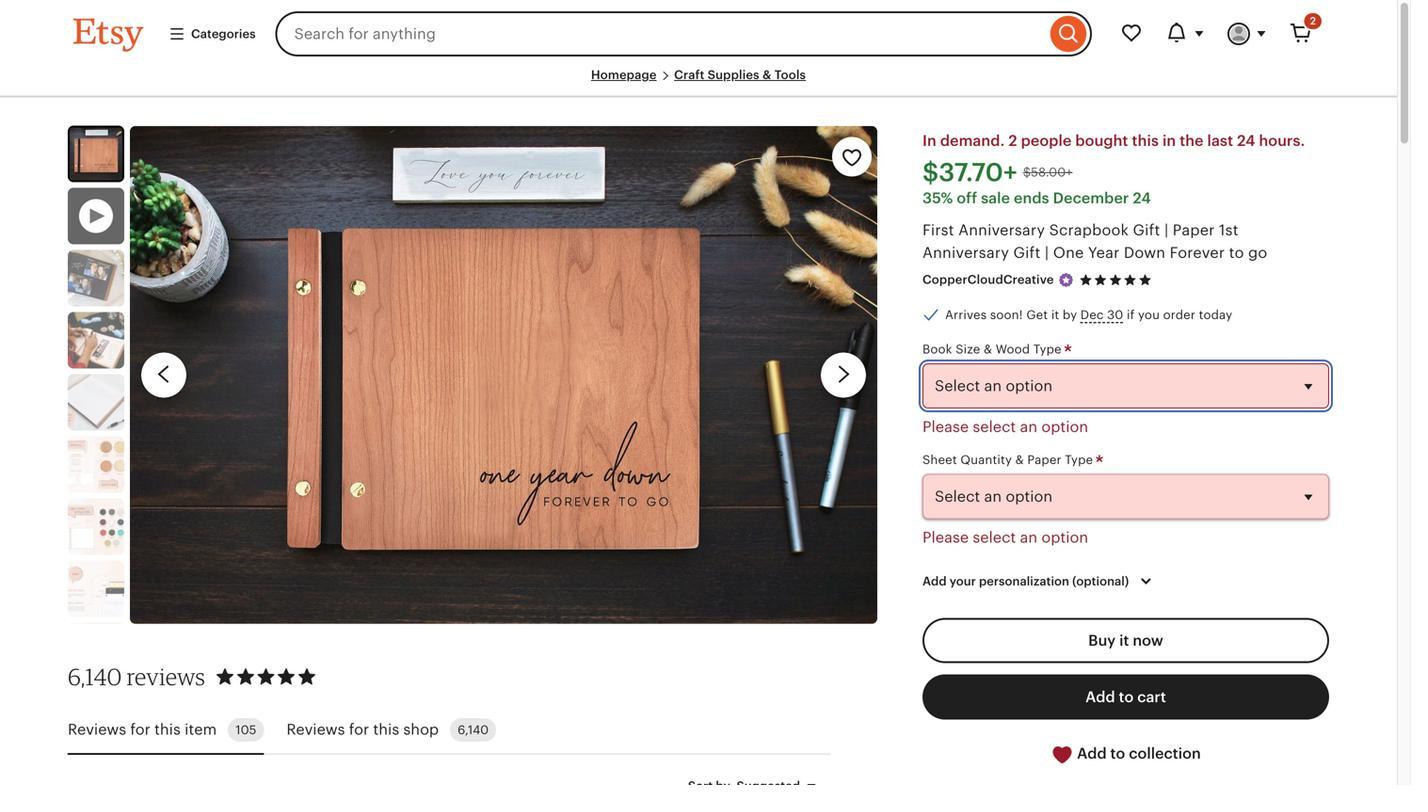 Task type: vqa. For each thing, say whether or not it's contained in the screenshot.
Sakura to the left
no



Task type: locate. For each thing, give the bounding box(es) containing it.
for for item
[[130, 721, 150, 738]]

option up add your personalization (optional) dropdown button
[[1042, 529, 1089, 546]]

0 vertical spatial 2
[[1310, 15, 1316, 27]]

please for sheet
[[923, 529, 969, 546]]

collection
[[1129, 745, 1201, 762]]

please select an option up personalization
[[923, 529, 1089, 546]]

first anniversary scrapbook gift paper 1st anniversary gift image 4 image
[[68, 374, 124, 431]]

go
[[1249, 245, 1268, 261]]

you
[[1138, 308, 1160, 322]]

1 horizontal spatial this
[[373, 721, 399, 738]]

to
[[1229, 245, 1244, 261], [1119, 689, 1134, 706], [1111, 745, 1125, 762]]

2
[[1310, 15, 1316, 27], [1009, 132, 1018, 149]]

type right quantity
[[1065, 453, 1093, 467]]

1 horizontal spatial paper
[[1173, 222, 1215, 239]]

this for reviews for this item
[[154, 721, 181, 738]]

1 horizontal spatial reviews
[[287, 721, 345, 738]]

an
[[1020, 419, 1038, 436], [1020, 529, 1038, 546]]

in
[[1163, 132, 1176, 149]]

1 horizontal spatial |
[[1165, 222, 1169, 239]]

2 vertical spatial to
[[1111, 745, 1125, 762]]

it right buy
[[1120, 632, 1129, 649]]

reviews right "105"
[[287, 721, 345, 738]]

today
[[1199, 308, 1233, 322]]

quantity
[[961, 453, 1012, 467]]

menu bar
[[0, 0, 1397, 98], [73, 68, 1324, 98]]

please for book
[[923, 419, 969, 436]]

paper right quantity
[[1028, 453, 1062, 467]]

0 vertical spatial &
[[763, 68, 772, 82]]

tab list
[[68, 707, 830, 755]]

paper up forever
[[1173, 222, 1215, 239]]

first anniversary scrapbook gift |  paper 1st anniversary gift | one year down forever to go
[[923, 222, 1268, 261]]

Search for anything text field
[[275, 11, 1046, 56]]

0 vertical spatial select
[[973, 419, 1016, 436]]

2 please select an option from the top
[[923, 529, 1089, 546]]

please up the sheet
[[923, 419, 969, 436]]

first anniversary scrapbook gift paper 1st anniversary gift image 3 image
[[68, 312, 124, 369]]

an up sheet quantity & paper type
[[1020, 419, 1038, 436]]

categories banner
[[40, 0, 1358, 68]]

anniversary down 'sale'
[[959, 222, 1045, 239]]

None search field
[[275, 11, 1092, 56]]

please select an option for wood
[[923, 419, 1089, 436]]

item
[[185, 721, 217, 738]]

2 please from the top
[[923, 529, 969, 546]]

0 vertical spatial please select an option
[[923, 419, 1089, 436]]

reviews for this item
[[68, 721, 217, 738]]

0 vertical spatial 24
[[1237, 132, 1256, 149]]

if
[[1127, 308, 1135, 322]]

select
[[973, 419, 1016, 436], [973, 529, 1016, 546]]

(optional)
[[1073, 574, 1129, 589]]

1 horizontal spatial 6,140
[[458, 723, 489, 737]]

0 vertical spatial anniversary
[[959, 222, 1045, 239]]

personalization
[[979, 574, 1070, 589]]

24 right last
[[1237, 132, 1256, 149]]

wood
[[996, 342, 1030, 356]]

please up your in the right bottom of the page
[[923, 529, 969, 546]]

add
[[923, 574, 947, 589], [1086, 689, 1115, 706], [1077, 745, 1107, 762]]

select for quantity
[[973, 529, 1016, 546]]

bought
[[1076, 132, 1129, 149]]

this
[[1132, 132, 1159, 149], [154, 721, 181, 738], [373, 721, 399, 738]]

1 vertical spatial it
[[1120, 632, 1129, 649]]

homepage
[[591, 68, 657, 82]]

to for collection
[[1111, 745, 1125, 762]]

2 vertical spatial &
[[1016, 453, 1024, 467]]

for left shop
[[349, 721, 369, 738]]

anniversary up coppercloudcreative link
[[923, 245, 1009, 261]]

0 horizontal spatial this
[[154, 721, 181, 738]]

0 vertical spatial gift
[[1133, 222, 1161, 239]]

the
[[1180, 132, 1204, 149]]

& right size
[[984, 342, 993, 356]]

this left the "item"
[[154, 721, 181, 738]]

6,140 left the reviews
[[68, 663, 122, 691]]

35% off sale ends december 24
[[923, 190, 1151, 207]]

to inside add to collection "button"
[[1111, 745, 1125, 762]]

6,140 reviews
[[68, 663, 205, 691]]

arrives soon! get it by dec 30 if you order today
[[945, 308, 1233, 322]]

gift left one
[[1014, 245, 1041, 261]]

off
[[957, 190, 977, 207]]

0 vertical spatial |
[[1165, 222, 1169, 239]]

2 inside 2 link
[[1310, 15, 1316, 27]]

105
[[236, 723, 256, 737]]

option up sheet quantity & paper type
[[1042, 419, 1089, 436]]

now
[[1133, 632, 1164, 649]]

2 select from the top
[[973, 529, 1016, 546]]

option
[[1042, 419, 1089, 436], [1042, 529, 1089, 546]]

1 vertical spatial |
[[1045, 245, 1049, 261]]

2 for from the left
[[349, 721, 369, 738]]

0 vertical spatial 6,140
[[68, 663, 122, 691]]

24
[[1237, 132, 1256, 149], [1133, 190, 1151, 207]]

coppercloudcreative link
[[923, 273, 1054, 287]]

0 horizontal spatial reviews
[[68, 721, 126, 738]]

this left in
[[1132, 132, 1159, 149]]

1 vertical spatial an
[[1020, 529, 1038, 546]]

categories
[[191, 27, 256, 41]]

2 option from the top
[[1042, 529, 1089, 546]]

& left tools
[[763, 68, 772, 82]]

add left cart
[[1086, 689, 1115, 706]]

tab list containing reviews for this item
[[68, 707, 830, 755]]

2 horizontal spatial &
[[1016, 453, 1024, 467]]

0 vertical spatial option
[[1042, 419, 1089, 436]]

1 option from the top
[[1042, 419, 1089, 436]]

sheet
[[923, 453, 957, 467]]

0 horizontal spatial &
[[763, 68, 772, 82]]

an for paper
[[1020, 529, 1038, 546]]

& inside menu bar
[[763, 68, 772, 82]]

order
[[1163, 308, 1196, 322]]

30
[[1107, 308, 1124, 322]]

1 select from the top
[[973, 419, 1016, 436]]

type right wood
[[1034, 342, 1062, 356]]

to for cart
[[1119, 689, 1134, 706]]

1 vertical spatial type
[[1065, 453, 1093, 467]]

add down add to cart
[[1077, 745, 1107, 762]]

1 vertical spatial option
[[1042, 529, 1089, 546]]

type for paper
[[1065, 453, 1093, 467]]

0 vertical spatial type
[[1034, 342, 1062, 356]]

1 for from the left
[[130, 721, 150, 738]]

1 please select an option from the top
[[923, 419, 1089, 436]]

it
[[1052, 308, 1060, 322], [1120, 632, 1129, 649]]

1 horizontal spatial 2
[[1310, 15, 1316, 27]]

please
[[923, 419, 969, 436], [923, 529, 969, 546]]

in demand. 2 people bought this in the last 24 hours.
[[923, 132, 1305, 149]]

1 vertical spatial paper
[[1028, 453, 1062, 467]]

your
[[950, 574, 976, 589]]

1 horizontal spatial it
[[1120, 632, 1129, 649]]

1 vertical spatial please select an option
[[923, 529, 1089, 546]]

tools
[[775, 68, 806, 82]]

1 vertical spatial 6,140
[[458, 723, 489, 737]]

| left one
[[1045, 245, 1049, 261]]

1 horizontal spatial &
[[984, 342, 993, 356]]

0 horizontal spatial 6,140
[[68, 663, 122, 691]]

option for book size & wood type
[[1042, 419, 1089, 436]]

an up add your personalization (optional)
[[1020, 529, 1038, 546]]

| up down
[[1165, 222, 1169, 239]]

menu bar containing homepage
[[73, 68, 1324, 98]]

add inside dropdown button
[[923, 574, 947, 589]]

this left shop
[[373, 721, 399, 738]]

reviews down 6,140 reviews
[[68, 721, 126, 738]]

last
[[1208, 132, 1234, 149]]

size
[[956, 342, 980, 356]]

it inside button
[[1120, 632, 1129, 649]]

1 vertical spatial 24
[[1133, 190, 1151, 207]]

2 an from the top
[[1020, 529, 1038, 546]]

1 vertical spatial add
[[1086, 689, 1115, 706]]

it left by
[[1052, 308, 1060, 322]]

add for add your personalization (optional)
[[923, 574, 947, 589]]

for
[[130, 721, 150, 738], [349, 721, 369, 738]]

anniversary
[[959, 222, 1045, 239], [923, 245, 1009, 261]]

0 vertical spatial to
[[1229, 245, 1244, 261]]

add left your in the right bottom of the page
[[923, 574, 947, 589]]

0 horizontal spatial first anniversary scrapbook gift paper 1st anniversary gift image 1 image
[[70, 128, 122, 180]]

24 right december
[[1133, 190, 1151, 207]]

1st
[[1219, 222, 1239, 239]]

& right quantity
[[1016, 453, 1024, 467]]

select up personalization
[[973, 529, 1016, 546]]

type
[[1034, 342, 1062, 356], [1065, 453, 1093, 467]]

please select an option up sheet quantity & paper type
[[923, 419, 1089, 436]]

to inside "first anniversary scrapbook gift |  paper 1st anniversary gift | one year down forever to go"
[[1229, 245, 1244, 261]]

add inside button
[[1086, 689, 1115, 706]]

0 horizontal spatial paper
[[1028, 453, 1062, 467]]

first
[[923, 222, 954, 239]]

reviews
[[68, 721, 126, 738], [287, 721, 345, 738]]

to left cart
[[1119, 689, 1134, 706]]

to left 'go'
[[1229, 245, 1244, 261]]

first anniversary scrapbook gift paper 1st anniversary gift image 1 image
[[130, 126, 877, 624], [70, 128, 122, 180]]

0 horizontal spatial for
[[130, 721, 150, 738]]

please select an option
[[923, 419, 1089, 436], [923, 529, 1089, 546]]

0 vertical spatial it
[[1052, 308, 1060, 322]]

1 reviews from the left
[[68, 721, 126, 738]]

gift up down
[[1133, 222, 1161, 239]]

0 horizontal spatial gift
[[1014, 245, 1041, 261]]

forever
[[1170, 245, 1225, 261]]

1 an from the top
[[1020, 419, 1038, 436]]

1 vertical spatial select
[[973, 529, 1016, 546]]

0 vertical spatial paper
[[1173, 222, 1215, 239]]

add your personalization (optional)
[[923, 574, 1129, 589]]

0 vertical spatial add
[[923, 574, 947, 589]]

to left collection at the bottom of page
[[1111, 745, 1125, 762]]

1 vertical spatial please
[[923, 529, 969, 546]]

paper
[[1173, 222, 1215, 239], [1028, 453, 1062, 467]]

gift
[[1133, 222, 1161, 239], [1014, 245, 1041, 261]]

none search field inside categories banner
[[275, 11, 1092, 56]]

select for size
[[973, 419, 1016, 436]]

2 reviews from the left
[[287, 721, 345, 738]]

6,140
[[68, 663, 122, 691], [458, 723, 489, 737]]

1 horizontal spatial type
[[1065, 453, 1093, 467]]

|
[[1165, 222, 1169, 239], [1045, 245, 1049, 261]]

& for supplies
[[763, 68, 772, 82]]

for down 6,140 reviews
[[130, 721, 150, 738]]

1 vertical spatial &
[[984, 342, 993, 356]]

$58.00+
[[1023, 165, 1073, 179]]

people
[[1021, 132, 1072, 149]]

paper inside "first anniversary scrapbook gift |  paper 1st anniversary gift | one year down forever to go"
[[1173, 222, 1215, 239]]

to inside add to cart button
[[1119, 689, 1134, 706]]

add inside "button"
[[1077, 745, 1107, 762]]

0 vertical spatial an
[[1020, 419, 1038, 436]]

book size & wood type
[[923, 342, 1065, 356]]

0 vertical spatial please
[[923, 419, 969, 436]]

0 horizontal spatial |
[[1045, 245, 1049, 261]]

down
[[1124, 245, 1166, 261]]

1 vertical spatial to
[[1119, 689, 1134, 706]]

&
[[763, 68, 772, 82], [984, 342, 993, 356], [1016, 453, 1024, 467]]

craft supplies & tools link
[[674, 68, 806, 82]]

1 please from the top
[[923, 419, 969, 436]]

select up quantity
[[973, 419, 1016, 436]]

2 vertical spatial add
[[1077, 745, 1107, 762]]

6,140 inside tab list
[[458, 723, 489, 737]]

0 horizontal spatial type
[[1034, 342, 1062, 356]]

1 horizontal spatial for
[[349, 721, 369, 738]]

6,140 right shop
[[458, 723, 489, 737]]

1 vertical spatial 2
[[1009, 132, 1018, 149]]



Task type: describe. For each thing, give the bounding box(es) containing it.
cart
[[1138, 689, 1166, 706]]

craft
[[674, 68, 705, 82]]

2 link
[[1279, 11, 1324, 56]]

1 horizontal spatial 24
[[1237, 132, 1256, 149]]

add to cart
[[1086, 689, 1166, 706]]

by
[[1063, 308, 1077, 322]]

$37.70+
[[923, 158, 1018, 187]]

menu bar containing categories
[[0, 0, 1397, 98]]

35%
[[923, 190, 953, 207]]

type for wood
[[1034, 342, 1062, 356]]

add to collection
[[1074, 745, 1201, 762]]

sheet quantity & paper type
[[923, 453, 1097, 467]]

in
[[923, 132, 937, 149]]

0 horizontal spatial it
[[1052, 308, 1060, 322]]

one
[[1053, 245, 1084, 261]]

book
[[923, 342, 952, 356]]

december
[[1053, 190, 1129, 207]]

demand.
[[940, 132, 1005, 149]]

buy it now button
[[923, 618, 1329, 663]]

2 horizontal spatial this
[[1132, 132, 1159, 149]]

add to collection button
[[923, 731, 1329, 778]]

1 vertical spatial anniversary
[[923, 245, 1009, 261]]

reviews for reviews for this item
[[68, 721, 126, 738]]

add your personalization (optional) button
[[909, 562, 1172, 601]]

soon! get
[[990, 308, 1048, 322]]

add to cart button
[[923, 675, 1329, 720]]

ends
[[1014, 190, 1049, 207]]

hours.
[[1259, 132, 1305, 149]]

add for add to collection
[[1077, 745, 1107, 762]]

reviews for reviews for this shop
[[287, 721, 345, 738]]

1 horizontal spatial first anniversary scrapbook gift paper 1st anniversary gift image 1 image
[[130, 126, 877, 624]]

guest books include one of 2 paper types. all paper is archival quality and will not yellow or fade over time. standard 28lb paper is white, or 65lb cardstock is available in white, black, or cream colors. image
[[68, 561, 124, 617]]

an for wood
[[1020, 419, 1038, 436]]

homepage link
[[591, 68, 657, 82]]

this for reviews for this shop
[[373, 721, 399, 738]]

dec
[[1081, 308, 1104, 322]]

year
[[1088, 245, 1120, 261]]

0 horizontal spatial 2
[[1009, 132, 1018, 149]]

1 horizontal spatial gift
[[1133, 222, 1161, 239]]

sale
[[981, 190, 1010, 207]]

$37.70+ $58.00+
[[923, 158, 1073, 187]]

add for add to cart
[[1086, 689, 1115, 706]]

scrapbook
[[1049, 222, 1129, 239]]

6,140 for 6,140
[[458, 723, 489, 737]]

supplies
[[708, 68, 760, 82]]

star_seller image
[[1058, 272, 1075, 289]]

0 horizontal spatial 24
[[1133, 190, 1151, 207]]

craft supplies & tools
[[674, 68, 806, 82]]

reviews
[[127, 663, 205, 691]]

coppercloudcreative
[[923, 273, 1054, 287]]

& for quantity
[[1016, 453, 1024, 467]]

for for shop
[[349, 721, 369, 738]]

please select an option for paper
[[923, 529, 1089, 546]]

buy it now
[[1089, 632, 1164, 649]]

first anniversary scrapbook gift paper 1st anniversary gift image 5 image
[[68, 436, 124, 493]]

close-up of interior of first anniversary wedding album, featuring photos attached to archival black paper and messages written alongside. image
[[68, 250, 124, 307]]

shop
[[403, 721, 439, 738]]

books are bound using vegan leather binding available in black, grey, ivory, burgundy, white, navy, red, forest green, light blue, gold, or silver. image
[[68, 499, 124, 555]]

1 vertical spatial gift
[[1014, 245, 1041, 261]]

buy
[[1089, 632, 1116, 649]]

& for size
[[984, 342, 993, 356]]

6,140 for 6,140 reviews
[[68, 663, 122, 691]]

categories button
[[154, 17, 270, 51]]

reviews for this shop
[[287, 721, 439, 738]]

arrives
[[945, 308, 987, 322]]

option for sheet quantity & paper type
[[1042, 529, 1089, 546]]



